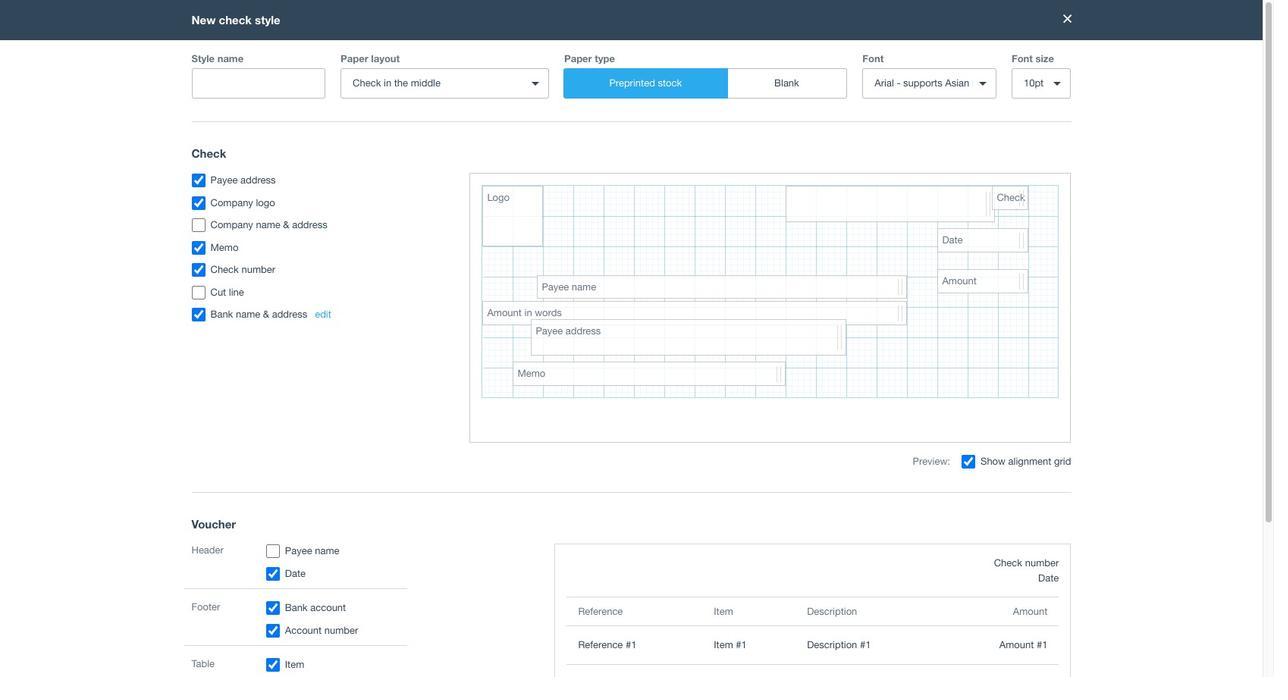 Task type: locate. For each thing, give the bounding box(es) containing it.
options
[[940, 192, 972, 202]]

werf
[[744, 260, 766, 270]]

styles
[[344, 101, 398, 122]]

check number
[[573, 309, 626, 318]]

check left ›
[[284, 101, 339, 122]]

top)
[[395, 217, 413, 227]]

33
[[710, 249, 719, 259]]

1 horizontal spatial check
[[573, 309, 595, 318]]

0 vertical spatial check
[[284, 101, 339, 122]]

item
[[489, 297, 507, 307]]

loopertoo
[[695, 228, 733, 238]]

upload logo link
[[824, 217, 983, 302]]

54
[[695, 239, 704, 248]]

0 horizontal spatial company
[[303, 319, 338, 329]]

of
[[356, 297, 363, 307]]

0 vertical spatial company
[[695, 217, 734, 227]]

paper
[[293, 217, 314, 227], [293, 231, 314, 241]]

paper left type:
[[293, 231, 314, 241]]

lane
[[727, 239, 745, 248]]

10pt
[[456, 245, 476, 255]]

check inside organization settings › check styles
[[284, 101, 339, 122]]

company up "loopertoo"
[[695, 217, 734, 227]]

0 vertical spatial paper
[[293, 217, 314, 227]]

long
[[707, 239, 724, 248]]

payee
[[303, 308, 325, 318]]

united
[[695, 271, 724, 281]]

1 horizontal spatial company
[[695, 217, 734, 227]]

bank account
[[573, 285, 622, 295]]

nv
[[731, 260, 741, 270]]

0 horizontal spatial check
[[284, 101, 339, 122]]

organization settings link
[[284, 91, 362, 101]]

1 vertical spatial paper
[[293, 231, 314, 241]]

account
[[593, 285, 622, 295]]

check down description on the left of page
[[573, 309, 595, 318]]

type:
[[316, 231, 335, 241]]

check
[[284, 101, 339, 122], [573, 309, 595, 318]]

details
[[736, 217, 764, 227]]

bank
[[573, 285, 591, 295]]

1 vertical spatial company
[[303, 319, 338, 329]]

company
[[695, 217, 734, 227], [303, 319, 338, 329]]

paper left the layout:
[[293, 217, 314, 227]]

supports
[[344, 245, 381, 255]]

company down payee
[[303, 319, 338, 329]]

upload logo
[[880, 233, 926, 243]]

company inside include name of payee company logo
[[303, 319, 338, 329]]



Task type: describe. For each thing, give the bounding box(es) containing it.
include name of payee company logo
[[303, 297, 363, 329]]

settings
[[333, 91, 362, 101]]

check
[[352, 217, 376, 227]]

–
[[336, 245, 342, 255]]

1 paper from the top
[[293, 217, 314, 227]]

upload
[[880, 233, 906, 243]]

svg image
[[1050, 56, 1059, 65]]

islands
[[736, 282, 769, 292]]

with
[[415, 217, 434, 227]]

2 paper from the top
[[293, 231, 314, 241]]

paper layout: 1 check (on top) with 2 vouchers paper type: arial – supports asian languages, 10pt
[[293, 217, 482, 255]]

company inside company details loopertoo 54 long lane apt 33 raleigh nv werf united states minor outlying islands
[[695, 217, 734, 227]]

vouchers
[[444, 217, 482, 227]]

organization
[[284, 91, 331, 101]]

logo
[[909, 233, 926, 243]]

1 vertical spatial check
[[573, 309, 595, 318]]

company details loopertoo 54 long lane apt 33 raleigh nv werf united states minor outlying islands
[[695, 217, 783, 292]]

arial
[[314, 245, 334, 255]]

states
[[727, 271, 755, 281]]

description
[[573, 297, 614, 307]]

2
[[436, 217, 442, 227]]

raleigh
[[695, 260, 728, 270]]

languages,
[[408, 245, 454, 255]]

(on
[[378, 217, 393, 227]]

layout:
[[316, 217, 341, 227]]

include
[[303, 297, 331, 307]]

outlying
[[695, 282, 734, 292]]

asian
[[383, 245, 406, 255]]

apt
[[695, 249, 707, 259]]

total
[[489, 309, 507, 318]]

number
[[597, 309, 626, 318]]

date
[[489, 285, 506, 295]]

organization settings › check styles
[[284, 91, 398, 122]]

name
[[333, 297, 354, 307]]

›
[[365, 91, 369, 101]]

minor
[[757, 271, 783, 281]]

logo
[[340, 319, 356, 329]]

1
[[344, 217, 349, 227]]



Task type: vqa. For each thing, say whether or not it's contained in the screenshot.
THE TO
no



